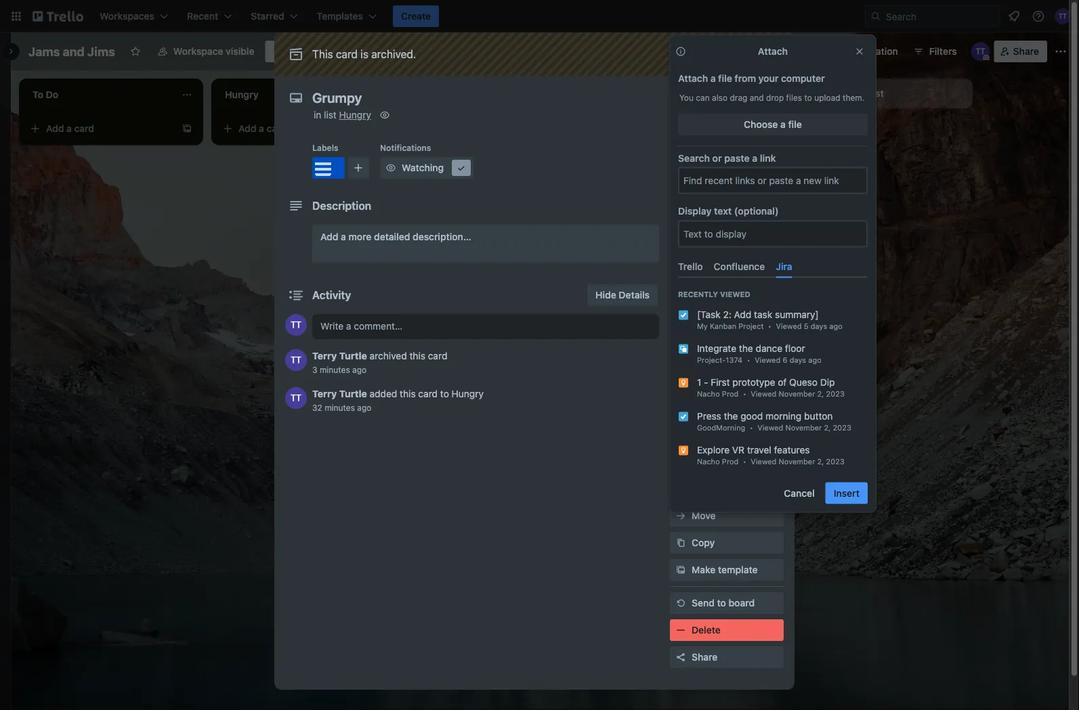 Task type: locate. For each thing, give the bounding box(es) containing it.
prod inside 1 - first prototype of queso dip nacho prod • viewed november 2, 2023
[[722, 390, 739, 398]]

link
[[760, 152, 776, 164]]

2 list item image from the top
[[678, 378, 689, 389]]

to up search
[[688, 138, 696, 147]]

another
[[834, 88, 868, 99]]

to inside terry turtle added this card to hungry 32 minutes ago
[[440, 389, 449, 400]]

1 vertical spatial share button
[[670, 647, 784, 669]]

terry turtle added this card to hungry 32 minutes ago
[[312, 389, 484, 413]]

file inside choose a file element
[[789, 119, 802, 130]]

sm image down actions
[[674, 510, 688, 523]]

• inside 1 - first prototype of queso dip nacho prod • viewed november 2, 2023
[[743, 390, 747, 398]]

1 vertical spatial hungry
[[452, 389, 484, 400]]

you can also drag and drop files to upload them.
[[680, 93, 865, 102]]

list item image
[[678, 310, 689, 321], [678, 378, 689, 389], [678, 446, 689, 456]]

days inside [task 2: add task summary] my kanban project • viewed 5 days ago
[[811, 322, 828, 331]]

viewed down "dance"
[[755, 356, 781, 365]]

2 prod from the top
[[722, 457, 739, 466]]

description
[[312, 200, 372, 212]]

4 sm image from the top
[[674, 564, 688, 577]]

computer
[[781, 73, 825, 84]]

1 prod from the top
[[722, 390, 739, 398]]

2 horizontal spatial power-
[[767, 46, 799, 57]]

• down the good
[[750, 424, 754, 432]]

integrate the dance floor option
[[668, 336, 879, 370]]

viewed inside [task 2: add task summary] my kanban project • viewed 5 days ago
[[776, 322, 802, 331]]

turtle for added this card to hungry
[[339, 389, 367, 400]]

sm image for members
[[674, 156, 688, 169]]

is
[[361, 48, 369, 61]]

kanban
[[710, 322, 737, 331]]

1 horizontal spatial power-
[[712, 374, 744, 385]]

viewed inside integrate the dance floor project-1374 • viewed 6 days ago
[[755, 356, 781, 365]]

and left jims
[[63, 44, 85, 59]]

hungry link
[[339, 109, 371, 121]]

sm image for copy
[[674, 537, 688, 550]]

automation up mark
[[670, 409, 716, 418]]

0 vertical spatial november
[[779, 390, 816, 398]]

november
[[779, 390, 816, 398], [786, 424, 822, 432], [779, 457, 816, 466]]

2023 inside explore vr travel features nacho prod • viewed november 2, 2023
[[827, 457, 845, 466]]

terry turtle (terryturtle) image
[[1055, 8, 1071, 24], [972, 42, 991, 61]]

2 vertical spatial 2023
[[827, 457, 845, 466]]

1 turtle from the top
[[339, 351, 367, 362]]

0 horizontal spatial add a card button
[[24, 118, 176, 140]]

recently viewed
[[678, 290, 751, 299]]

0 vertical spatial ups
[[799, 46, 817, 57]]

2 vertical spatial ups
[[744, 374, 762, 385]]

viewed inside 1 - first prototype of queso dip nacho prod • viewed november 2, 2023
[[751, 390, 777, 398]]

this right archived
[[410, 351, 426, 362]]

the up goodmorning
[[724, 411, 738, 422]]

list
[[871, 88, 884, 99], [324, 109, 337, 121]]

confluence
[[714, 261, 765, 272]]

sm image down notifications
[[384, 161, 398, 175]]

1 horizontal spatial attach
[[758, 46, 788, 57]]

viewed down travel
[[751, 457, 777, 466]]

1 horizontal spatial the
[[739, 343, 753, 354]]

terry turtle (terryturtle) image right open information menu icon
[[1055, 8, 1071, 24]]

1 nacho from the top
[[697, 390, 720, 398]]

0 horizontal spatial create from template… image
[[374, 123, 385, 134]]

terry turtle (terryturtle) image
[[285, 314, 307, 336], [285, 350, 307, 371], [285, 388, 307, 409]]

send to board link
[[670, 593, 784, 615]]

viewed down prototype
[[751, 390, 777, 398]]

0 horizontal spatial add a card
[[46, 123, 94, 134]]

hide
[[596, 290, 617, 301]]

labels
[[312, 143, 339, 152], [692, 184, 721, 195]]

0 vertical spatial 2023
[[827, 390, 845, 398]]

custom fields button
[[670, 319, 784, 332]]

cover
[[692, 292, 718, 304]]

1 vertical spatial labels
[[692, 184, 721, 195]]

choose a file element
[[678, 114, 868, 136]]

1 vertical spatial list
[[324, 109, 337, 121]]

make
[[692, 565, 716, 576]]

this for added
[[400, 389, 416, 400]]

list item image left the integrate in the top of the page
[[678, 344, 689, 355]]

share
[[1014, 46, 1040, 57], [692, 652, 718, 664]]

sm image for automation
[[828, 41, 847, 60]]

share button down 0 notifications icon
[[995, 41, 1048, 62]]

nacho down explore
[[697, 457, 720, 466]]

1 vertical spatial days
[[790, 356, 807, 365]]

labels inside labels link
[[692, 184, 721, 195]]

add power-ups
[[692, 374, 762, 385]]

sm image inside labels link
[[674, 183, 688, 197]]

button down vr at the right bottom of page
[[712, 456, 742, 468]]

explore
[[697, 445, 730, 456]]

archived
[[370, 351, 407, 362]]

create from template… image
[[182, 123, 192, 134]]

turtle inside terry turtle archived this card 3 minutes ago
[[339, 351, 367, 362]]

ago up 32 minutes ago link
[[352, 365, 367, 375]]

november inside 1 - first prototype of queso dip nacho prod • viewed november 2, 2023
[[779, 390, 816, 398]]

search image
[[871, 11, 882, 22]]

sm image left checklist
[[674, 210, 688, 224]]

1 vertical spatial nacho
[[697, 457, 720, 466]]

0 vertical spatial terry turtle (terryturtle) image
[[285, 314, 307, 336]]

1 vertical spatial attach
[[678, 73, 708, 84]]

terry turtle (terryturtle) image for archived this card
[[285, 350, 307, 371]]

1 horizontal spatial list
[[871, 88, 884, 99]]

create button
[[393, 5, 439, 27]]

list item image inside explore vr travel features option
[[678, 446, 689, 456]]

1 add a card from the left
[[46, 123, 94, 134]]

0 horizontal spatial file
[[719, 73, 733, 84]]

this right added
[[400, 389, 416, 400]]

automation inside button
[[847, 46, 899, 57]]

search
[[678, 152, 710, 164]]

fields
[[729, 320, 756, 331]]

0 horizontal spatial the
[[724, 411, 738, 422]]

sm image inside members "link"
[[674, 156, 688, 169]]

1 horizontal spatial days
[[811, 322, 828, 331]]

the up 1374
[[739, 343, 753, 354]]

tab list
[[673, 256, 874, 278]]

add a card for second add a card button from the left
[[239, 123, 287, 134]]

5 sm image from the top
[[674, 624, 688, 638]]

days down floor
[[790, 356, 807, 365]]

sm image inside delete 'link'
[[674, 624, 688, 638]]

• inside integrate the dance floor project-1374 • viewed 6 days ago
[[747, 356, 751, 365]]

1 horizontal spatial terry turtle (terryturtle) image
[[1055, 8, 1071, 24]]

2 vertical spatial terry turtle (terryturtle) image
[[285, 388, 307, 409]]

this for archived
[[410, 351, 426, 362]]

• inside [task 2: add task summary] my kanban project • viewed 5 days ago
[[768, 322, 772, 331]]

labels up display
[[692, 184, 721, 195]]

custom fields
[[692, 320, 756, 331]]

0 vertical spatial list item image
[[678, 344, 689, 355]]

list item image left [task
[[678, 310, 689, 321]]

ago down added
[[357, 403, 372, 413]]

2023
[[827, 390, 845, 398], [833, 424, 852, 432], [827, 457, 845, 466]]

sm image
[[828, 41, 847, 60], [378, 108, 392, 122], [674, 156, 688, 169], [384, 161, 398, 175], [455, 161, 468, 175], [674, 210, 688, 224], [674, 510, 688, 523], [674, 597, 688, 611]]

attach up your
[[758, 46, 788, 57]]

2 horizontal spatial add a card
[[624, 123, 672, 134]]

and
[[63, 44, 85, 59], [750, 93, 764, 102]]

checklist link
[[670, 206, 784, 228]]

sm image left cover
[[674, 291, 688, 305]]

make template link
[[670, 560, 784, 581]]

prod down vr at the right bottom of page
[[722, 457, 739, 466]]

2 list item image from the top
[[678, 412, 689, 423]]

1 vertical spatial power-ups
[[670, 354, 714, 364]]

attach up you
[[678, 73, 708, 84]]

list item image inside [task 2: add task summary] option
[[678, 310, 689, 321]]

0 vertical spatial this
[[410, 351, 426, 362]]

good
[[741, 411, 763, 422]]

2 create from template… image from the left
[[759, 123, 770, 134]]

button right the morning
[[805, 411, 833, 422]]

add power-ups link
[[670, 369, 784, 390]]

1 vertical spatial automation
[[670, 409, 716, 418]]

1 vertical spatial and
[[750, 93, 764, 102]]

you
[[680, 93, 694, 102]]

file for choose
[[789, 119, 802, 130]]

power-ups inside button
[[767, 46, 817, 57]]

• down prototype
[[743, 390, 747, 398]]

share down delete
[[692, 652, 718, 664]]

the for press
[[724, 411, 738, 422]]

1
[[697, 377, 702, 388]]

sm image inside move link
[[674, 510, 688, 523]]

dance
[[756, 343, 783, 354]]

power-ups
[[767, 46, 817, 57], [670, 354, 714, 364]]

ups inside button
[[799, 46, 817, 57]]

terry for added this card to hungry
[[312, 389, 337, 400]]

0 horizontal spatial power-
[[670, 354, 699, 364]]

files
[[787, 93, 803, 102]]

sm image for watching
[[384, 161, 398, 175]]

to right the send
[[717, 598, 726, 609]]

• right 1374
[[747, 356, 751, 365]]

add a card button
[[24, 118, 176, 140], [217, 118, 369, 140], [602, 118, 754, 140]]

create from template… image
[[374, 123, 385, 134], [759, 123, 770, 134]]

• inside explore vr travel features nacho prod • viewed november 2, 2023
[[743, 457, 747, 466]]

1 horizontal spatial power-ups
[[767, 46, 817, 57]]

1 horizontal spatial file
[[789, 119, 802, 130]]

Display text (optional) field
[[680, 222, 867, 246]]

2 vertical spatial list item image
[[678, 446, 689, 456]]

1 vertical spatial share
[[692, 652, 718, 664]]

visible
[[226, 46, 255, 57]]

2023 inside 1 - first prototype of queso dip nacho prod • viewed november 2, 2023
[[827, 390, 845, 398]]

0 horizontal spatial and
[[63, 44, 85, 59]]

nacho down -
[[697, 390, 720, 398]]

share left show menu icon
[[1014, 46, 1040, 57]]

sm image up display
[[674, 183, 688, 197]]

list item image inside press the good morning button "option"
[[678, 412, 689, 423]]

turtle inside terry turtle added this card to hungry 32 minutes ago
[[339, 389, 367, 400]]

1 vertical spatial list item image
[[678, 412, 689, 423]]

0 vertical spatial button
[[805, 411, 833, 422]]

sm image right watching
[[455, 161, 468, 175]]

workspace
[[173, 46, 223, 57]]

1 horizontal spatial button
[[805, 411, 833, 422]]

sm image inside checklist link
[[674, 210, 688, 224]]

2 terry turtle (terryturtle) image from the top
[[285, 350, 307, 371]]

attachment
[[692, 265, 744, 277]]

nacho inside 1 - first prototype of queso dip nacho prod • viewed november 2, 2023
[[697, 390, 720, 398]]

sm image inside automation button
[[828, 41, 847, 60]]

november inside explore vr travel features nacho prod • viewed november 2, 2023
[[779, 457, 816, 466]]

task
[[754, 309, 773, 320]]

open information menu image
[[1032, 9, 1046, 23]]

power-ups up the "1"
[[670, 354, 714, 364]]

sm image left make
[[674, 564, 688, 577]]

0 vertical spatial terry
[[312, 351, 337, 362]]

card inside terry turtle added this card to hungry 32 minutes ago
[[418, 389, 438, 400]]

1 horizontal spatial add a card
[[239, 123, 287, 134]]

hide details
[[596, 290, 650, 301]]

travel
[[748, 445, 772, 456]]

list right "in"
[[324, 109, 337, 121]]

3 terry turtle (terryturtle) image from the top
[[285, 388, 307, 409]]

1 horizontal spatial share
[[1014, 46, 1040, 57]]

0 horizontal spatial days
[[790, 356, 807, 365]]

terry inside terry turtle added this card to hungry 32 minutes ago
[[312, 389, 337, 400]]

list item image left the "1"
[[678, 378, 689, 389]]

2 turtle from the top
[[339, 389, 367, 400]]

1 horizontal spatial share button
[[995, 41, 1048, 62]]

choose
[[744, 119, 778, 130]]

sm image for labels
[[674, 183, 688, 197]]

1 list item image from the top
[[678, 310, 689, 321]]

3 sm image from the top
[[674, 537, 688, 550]]

0 vertical spatial attach
[[758, 46, 788, 57]]

power-ups up computer
[[767, 46, 817, 57]]

1 sm image from the top
[[674, 183, 688, 197]]

0 vertical spatial terry turtle (terryturtle) image
[[1055, 8, 1071, 24]]

this inside terry turtle archived this card 3 minutes ago
[[410, 351, 426, 362]]

sm image for delete
[[674, 624, 688, 638]]

attach for attach
[[758, 46, 788, 57]]

november down the morning
[[786, 424, 822, 432]]

viewed inside the press the good morning button goodmorning • viewed november 2, 2023
[[758, 424, 784, 432]]

3 list item image from the top
[[678, 446, 689, 456]]

turtle up 32 minutes ago link
[[339, 389, 367, 400]]

2 sm image from the top
[[674, 291, 688, 305]]

terry turtle (terryturtle) image right filters
[[972, 42, 991, 61]]

more info image
[[676, 46, 687, 57]]

sm image for cover
[[674, 291, 688, 305]]

2 horizontal spatial ups
[[799, 46, 817, 57]]

1 vertical spatial minutes
[[325, 403, 355, 413]]

1374
[[726, 356, 743, 365]]

terry
[[312, 351, 337, 362], [312, 389, 337, 400]]

0 vertical spatial and
[[63, 44, 85, 59]]

2023 for press the good morning button
[[833, 424, 852, 432]]

file down files
[[789, 119, 802, 130]]

2 add a card from the left
[[239, 123, 287, 134]]

1 horizontal spatial automation
[[847, 46, 899, 57]]

list item image left press
[[678, 412, 689, 423]]

0 vertical spatial automation
[[847, 46, 899, 57]]

add a more detailed description…
[[321, 231, 471, 243]]

• for dance
[[747, 356, 751, 365]]

1 vertical spatial the
[[724, 411, 738, 422]]

automation
[[847, 46, 899, 57], [670, 409, 716, 418]]

1 horizontal spatial add a card button
[[217, 118, 369, 140]]

32
[[312, 403, 322, 413]]

minutes right 3
[[320, 365, 350, 375]]

list item image inside integrate the dance floor option
[[678, 344, 689, 355]]

1 terry from the top
[[312, 351, 337, 362]]

list inside button
[[871, 88, 884, 99]]

create from template… image up link
[[759, 123, 770, 134]]

sm image inside cover link
[[674, 291, 688, 305]]

mark as good idea button
[[670, 424, 784, 446]]

the
[[739, 343, 753, 354], [724, 411, 738, 422]]

prod inside explore vr travel features nacho prod • viewed november 2, 2023
[[722, 457, 739, 466]]

turtle
[[339, 351, 367, 362], [339, 389, 367, 400]]

list item image left explore
[[678, 446, 689, 456]]

1 horizontal spatial hungry
[[452, 389, 484, 400]]

viewed down summary]
[[776, 322, 802, 331]]

to
[[805, 93, 812, 102], [688, 138, 696, 147], [440, 389, 449, 400], [717, 598, 726, 609]]

card
[[336, 48, 358, 61], [74, 123, 94, 134], [267, 123, 287, 134], [652, 123, 672, 134], [699, 138, 716, 147], [428, 351, 448, 362], [418, 389, 438, 400]]

viewed down the morning
[[758, 424, 784, 432]]

0 horizontal spatial button
[[712, 456, 742, 468]]

1 vertical spatial terry turtle (terryturtle) image
[[972, 42, 991, 61]]

-
[[704, 377, 709, 388]]

ago right the 5
[[830, 322, 843, 331]]

0 horizontal spatial power-ups
[[670, 354, 714, 364]]

0 vertical spatial power-ups
[[767, 46, 817, 57]]

to right added
[[440, 389, 449, 400]]

1 vertical spatial ups
[[699, 354, 714, 364]]

1 vertical spatial 2,
[[824, 424, 831, 432]]

nacho inside explore vr travel features nacho prod • viewed november 2, 2023
[[697, 457, 720, 466]]

prod down add power-ups
[[722, 390, 739, 398]]

november for morning
[[786, 424, 822, 432]]

• down task
[[768, 322, 772, 331]]

1 vertical spatial terry turtle (terryturtle) image
[[285, 350, 307, 371]]

sm image left the send
[[674, 597, 688, 611]]

add
[[813, 88, 831, 99], [46, 123, 64, 134], [239, 123, 256, 134], [624, 123, 641, 134], [670, 138, 686, 147], [321, 231, 339, 243], [734, 309, 752, 320], [692, 374, 710, 385], [692, 456, 710, 468]]

0 vertical spatial minutes
[[320, 365, 350, 375]]

sm image left close popover icon
[[828, 41, 847, 60]]

2 vertical spatial 2,
[[818, 457, 824, 466]]

0 vertical spatial list item image
[[678, 310, 689, 321]]

button inside button
[[712, 456, 742, 468]]

terry up 32
[[312, 389, 337, 400]]

power- down 1374
[[712, 374, 744, 385]]

0 vertical spatial power-
[[767, 46, 799, 57]]

1 vertical spatial prod
[[722, 457, 739, 466]]

first
[[711, 377, 730, 388]]

minutes right 32
[[325, 403, 355, 413]]

the inside the press the good morning button goodmorning • viewed november 2, 2023
[[724, 411, 738, 422]]

0 horizontal spatial attach
[[678, 73, 708, 84]]

board
[[729, 598, 755, 609]]

turtle up 3 minutes ago link
[[339, 351, 367, 362]]

0 vertical spatial the
[[739, 343, 753, 354]]

1 create from template… image from the left
[[374, 123, 385, 134]]

• down vr at the right bottom of page
[[743, 457, 747, 466]]

jams and jims
[[28, 44, 115, 59]]

november down queso
[[779, 390, 816, 398]]

choose a file
[[744, 119, 802, 130]]

dates
[[692, 238, 718, 249]]

1 vertical spatial button
[[712, 456, 742, 468]]

power-
[[767, 46, 799, 57], [670, 354, 699, 364], [712, 374, 744, 385]]

sm image left delete
[[674, 624, 688, 638]]

• inside the press the good morning button goodmorning • viewed november 2, 2023
[[750, 424, 754, 432]]

november down features
[[779, 457, 816, 466]]

days right the 5
[[811, 322, 828, 331]]

1 vertical spatial turtle
[[339, 389, 367, 400]]

2, inside 1 - first prototype of queso dip nacho prod • viewed november 2, 2023
[[818, 390, 824, 398]]

0 vertical spatial share button
[[995, 41, 1048, 62]]

terry up 3
[[312, 351, 337, 362]]

1 vertical spatial this
[[400, 389, 416, 400]]

november inside the press the good morning button goodmorning • viewed november 2, 2023
[[786, 424, 822, 432]]

2 vertical spatial november
[[779, 457, 816, 466]]

1 vertical spatial file
[[789, 119, 802, 130]]

this
[[410, 351, 426, 362], [400, 389, 416, 400]]

file up also on the top right of page
[[719, 73, 733, 84]]

create from template… image for 1st add a card button from right
[[759, 123, 770, 134]]

workspace visible
[[173, 46, 255, 57]]

Search or paste a link field
[[680, 169, 867, 193]]

idea
[[756, 429, 775, 441]]

1 - first prototype of queso dip nacho prod • viewed november 2, 2023
[[697, 377, 845, 398]]

1 vertical spatial power-
[[670, 354, 699, 364]]

board link
[[265, 41, 323, 62]]

share button down delete 'link'
[[670, 647, 784, 669]]

minutes
[[320, 365, 350, 375], [325, 403, 355, 413]]

nacho
[[697, 390, 720, 398], [697, 457, 720, 466]]

attach for attach a file from your computer
[[678, 73, 708, 84]]

2,
[[818, 390, 824, 398], [824, 424, 831, 432], [818, 457, 824, 466]]

summary]
[[775, 309, 819, 320]]

1 horizontal spatial create from template… image
[[759, 123, 770, 134]]

sm image inside the make template "link"
[[674, 564, 688, 577]]

create from template… image for second add a card button from the left
[[374, 123, 385, 134]]

[task
[[697, 309, 721, 320]]

november for features
[[779, 457, 816, 466]]

2023 inside the press the good morning button goodmorning • viewed november 2, 2023
[[833, 424, 852, 432]]

1 horizontal spatial ups
[[744, 374, 762, 385]]

ago up queso
[[809, 356, 822, 365]]

Board name text field
[[22, 41, 122, 62]]

create from template… image up notifications
[[374, 123, 385, 134]]

2, inside the press the good morning button goodmorning • viewed november 2, 2023
[[824, 424, 831, 432]]

sm image left copy
[[674, 537, 688, 550]]

power- up the "1"
[[670, 354, 699, 364]]

power- up your
[[767, 46, 799, 57]]

list item image
[[678, 344, 689, 355], [678, 412, 689, 423]]

sm image inside send to board link
[[674, 597, 688, 611]]

terry inside terry turtle archived this card 3 minutes ago
[[312, 351, 337, 362]]

this inside terry turtle added this card to hungry 32 minutes ago
[[400, 389, 416, 400]]

labels up color: blue, title: none image
[[312, 143, 339, 152]]

move link
[[670, 506, 784, 527]]

filters
[[930, 46, 957, 57]]

2 nacho from the top
[[697, 457, 720, 466]]

sm image
[[674, 183, 688, 197], [674, 291, 688, 305], [674, 537, 688, 550], [674, 564, 688, 577], [674, 624, 688, 638]]

viewed inside explore vr travel features nacho prod • viewed november 2, 2023
[[751, 457, 777, 466]]

2, inside explore vr travel features nacho prod • viewed november 2, 2023
[[818, 457, 824, 466]]

0 vertical spatial 2,
[[818, 390, 824, 398]]

2 horizontal spatial add a card button
[[602, 118, 754, 140]]

sm image inside copy "link"
[[674, 537, 688, 550]]

list right "them."
[[871, 88, 884, 99]]

2 vertical spatial power-
[[712, 374, 744, 385]]

0 vertical spatial nacho
[[697, 390, 720, 398]]

ago inside integrate the dance floor project-1374 • viewed 6 days ago
[[809, 356, 822, 365]]

list item image for integrate
[[678, 344, 689, 355]]

2 terry from the top
[[312, 389, 337, 400]]

also
[[712, 93, 728, 102]]

1 horizontal spatial labels
[[692, 184, 721, 195]]

1 vertical spatial terry
[[312, 389, 337, 400]]

0 vertical spatial list
[[871, 88, 884, 99]]

the inside integrate the dance floor project-1374 • viewed 6 days ago
[[739, 343, 753, 354]]

1 - first prototype of queso dip option
[[668, 370, 879, 404]]

0 horizontal spatial terry turtle (terryturtle) image
[[972, 42, 991, 61]]

and right drag
[[750, 93, 764, 102]]

None text field
[[306, 85, 753, 110]]

customize views image
[[330, 45, 343, 58]]

0 vertical spatial file
[[719, 73, 733, 84]]

card inside terry turtle archived this card 3 minutes ago
[[428, 351, 448, 362]]

0 vertical spatial prod
[[722, 390, 739, 398]]

automation down search icon
[[847, 46, 899, 57]]

sm image down add to card
[[674, 156, 688, 169]]

1 vertical spatial november
[[786, 424, 822, 432]]

1 vertical spatial list item image
[[678, 378, 689, 389]]

list item image inside 1 - first prototype of queso dip option
[[678, 378, 689, 389]]

0 vertical spatial turtle
[[339, 351, 367, 362]]

1 list item image from the top
[[678, 344, 689, 355]]



Task type: vqa. For each thing, say whether or not it's contained in the screenshot.


Task type: describe. For each thing, give the bounding box(es) containing it.
sm image for send to board
[[674, 597, 688, 611]]

custom
[[692, 320, 727, 331]]

list item image for [task
[[678, 310, 689, 321]]

3
[[312, 365, 318, 375]]

sm image for move
[[674, 510, 688, 523]]

labels link
[[670, 179, 784, 201]]

hide details link
[[588, 285, 658, 306]]

trello
[[678, 261, 703, 272]]

hungry inside terry turtle added this card to hungry 32 minutes ago
[[452, 389, 484, 400]]

this card is archived.
[[312, 48, 416, 61]]

Search field
[[882, 6, 1000, 26]]

explore vr travel features option
[[668, 438, 879, 472]]

display
[[678, 206, 712, 217]]

0 horizontal spatial automation
[[670, 409, 716, 418]]

goodmorning
[[697, 424, 746, 432]]

star or unstar board image
[[130, 46, 141, 57]]

filters button
[[909, 41, 961, 62]]

list item image for 1
[[678, 378, 689, 389]]

turtle for archived this card
[[339, 351, 367, 362]]

32 minutes ago link
[[312, 403, 372, 413]]

0 horizontal spatial share
[[692, 652, 718, 664]]

sm image for make template
[[674, 564, 688, 577]]

copy link
[[670, 533, 784, 554]]

watching button
[[380, 157, 474, 179]]

workspace visible button
[[149, 41, 263, 62]]

(optional)
[[735, 206, 779, 217]]

delete
[[692, 625, 721, 636]]

create
[[401, 11, 431, 22]]

2 add a card button from the left
[[217, 118, 369, 140]]

5
[[804, 322, 809, 331]]

2023 for explore vr travel features
[[827, 457, 845, 466]]

power- inside power-ups button
[[767, 46, 799, 57]]

tab list containing trello
[[673, 256, 874, 278]]

ago inside [task 2: add task summary] my kanban project • viewed 5 days ago
[[830, 322, 843, 331]]

move
[[692, 511, 716, 522]]

minutes inside terry turtle archived this card 3 minutes ago
[[320, 365, 350, 375]]

added
[[370, 389, 397, 400]]

mark
[[692, 429, 714, 441]]

add button button
[[670, 451, 784, 473]]

or
[[713, 152, 722, 164]]

sm image for checklist
[[674, 210, 688, 224]]

terry for archived this card
[[312, 351, 337, 362]]

the for integrate
[[739, 343, 753, 354]]

insert
[[834, 488, 860, 499]]

jams
[[28, 44, 60, 59]]

checklist
[[692, 211, 734, 222]]

add inside [task 2: add task summary] my kanban project • viewed 5 days ago
[[734, 309, 752, 320]]

0 notifications image
[[1006, 8, 1023, 24]]

show menu image
[[1055, 45, 1068, 58]]

and inside board name text box
[[63, 44, 85, 59]]

Write a comment text field
[[312, 314, 659, 339]]

jira
[[776, 261, 793, 272]]

add a card for first add a card button from left
[[46, 123, 94, 134]]

viewed up 2:
[[720, 290, 751, 299]]

close popover image
[[855, 46, 865, 57]]

delete link
[[670, 620, 784, 642]]

1 terry turtle (terryturtle) image from the top
[[285, 314, 307, 336]]

cancel button
[[776, 483, 823, 505]]

upload
[[815, 93, 841, 102]]

send to board
[[692, 598, 755, 609]]

attachment button
[[670, 260, 784, 282]]

text
[[714, 206, 732, 217]]

dip
[[821, 377, 835, 388]]

2, for press the good morning button
[[824, 424, 831, 432]]

vr
[[733, 445, 745, 456]]

archived.
[[371, 48, 416, 61]]

mark as good idea
[[692, 429, 775, 441]]

actions
[[670, 491, 700, 501]]

switch to… image
[[9, 9, 23, 23]]

copy
[[692, 538, 715, 549]]

primary element
[[0, 0, 1080, 33]]

power-ups button
[[740, 41, 825, 62]]

minutes inside terry turtle added this card to hungry 32 minutes ago
[[325, 403, 355, 413]]

members link
[[670, 152, 784, 174]]

[task 2: add task summary] option
[[668, 303, 879, 336]]

recently viewed list box
[[668, 303, 879, 472]]

of
[[778, 377, 787, 388]]

automation button
[[828, 41, 907, 62]]

in list hungry
[[314, 109, 371, 121]]

add another list
[[813, 88, 884, 99]]

2:
[[723, 309, 732, 320]]

add another list button
[[789, 79, 973, 108]]

2, for explore vr travel features
[[818, 457, 824, 466]]

project
[[739, 322, 764, 331]]

1 add a card button from the left
[[24, 118, 176, 140]]

description…
[[413, 231, 471, 243]]

terry turtle (terryturtle) image for added this card to hungry
[[285, 388, 307, 409]]

send
[[692, 598, 715, 609]]

button inside the press the good morning button goodmorning • viewed november 2, 2023
[[805, 411, 833, 422]]

this
[[312, 48, 333, 61]]

explore vr travel features nacho prod • viewed november 2, 2023
[[697, 445, 845, 466]]

details
[[619, 290, 650, 301]]

sm image right hungry link
[[378, 108, 392, 122]]

• for travel
[[743, 457, 747, 466]]

features
[[774, 445, 810, 456]]

ago inside terry turtle archived this card 3 minutes ago
[[352, 365, 367, 375]]

project-
[[697, 356, 726, 365]]

can
[[696, 93, 710, 102]]

notifications
[[380, 143, 431, 152]]

cover link
[[670, 287, 784, 309]]

press the good morning button goodmorning • viewed november 2, 2023
[[697, 411, 852, 432]]

color: blue, title: none image
[[312, 157, 345, 179]]

0 vertical spatial hungry
[[339, 109, 371, 121]]

board
[[288, 46, 315, 57]]

0 horizontal spatial ups
[[699, 354, 714, 364]]

paste
[[725, 152, 750, 164]]

days inside integrate the dance floor project-1374 • viewed 6 days ago
[[790, 356, 807, 365]]

ago inside terry turtle added this card to hungry 32 minutes ago
[[357, 403, 372, 413]]

power- inside add power-ups link
[[712, 374, 744, 385]]

to right files
[[805, 93, 812, 102]]

press the good morning button option
[[668, 404, 879, 438]]

3 add a card from the left
[[624, 123, 672, 134]]

3 minutes ago link
[[312, 365, 367, 375]]

3 add a card button from the left
[[602, 118, 754, 140]]

detailed
[[374, 231, 410, 243]]

attach a file from your computer
[[678, 73, 825, 84]]

add button
[[692, 456, 742, 468]]

list item image for explore
[[678, 446, 689, 456]]

queso
[[790, 377, 818, 388]]

from
[[735, 73, 756, 84]]

integrate
[[697, 343, 737, 354]]

recently
[[678, 290, 718, 299]]

terry turtle archived this card 3 minutes ago
[[312, 351, 448, 375]]

press
[[697, 411, 722, 422]]

0 vertical spatial share
[[1014, 46, 1040, 57]]

list item image for press
[[678, 412, 689, 423]]

0 horizontal spatial share button
[[670, 647, 784, 669]]

0 horizontal spatial labels
[[312, 143, 339, 152]]

• for good
[[750, 424, 754, 432]]

morning
[[766, 411, 802, 422]]

add to card
[[670, 138, 716, 147]]

6
[[783, 356, 788, 365]]

more
[[349, 231, 372, 243]]

your
[[759, 73, 779, 84]]

1 horizontal spatial and
[[750, 93, 764, 102]]

file for attach
[[719, 73, 733, 84]]

jims
[[87, 44, 115, 59]]



